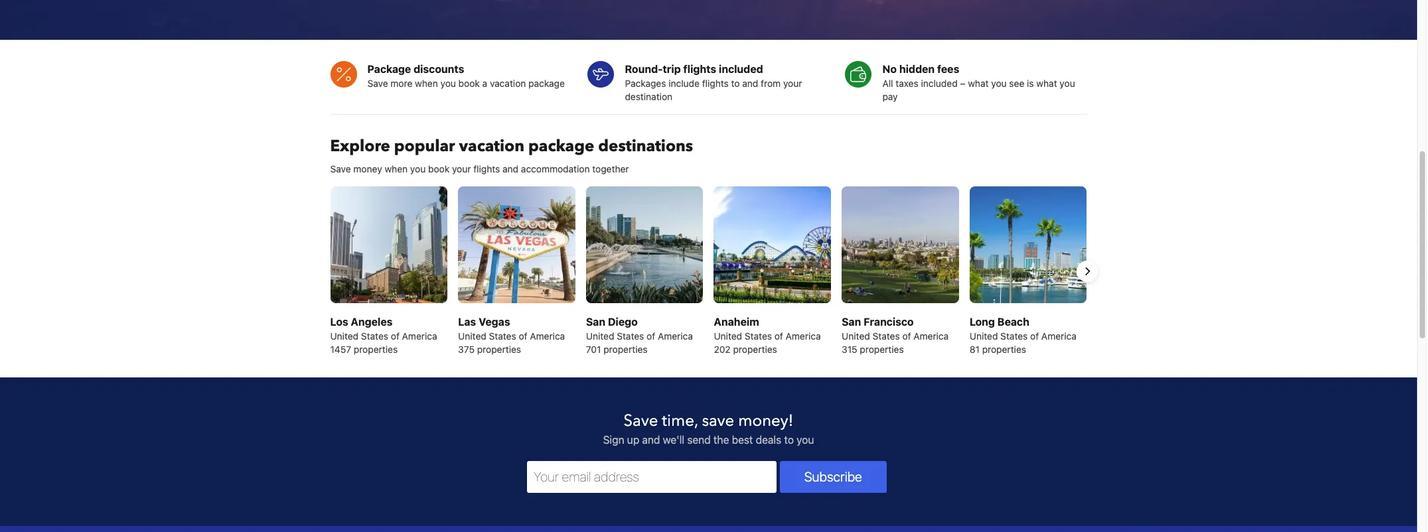 Task type: vqa. For each thing, say whether or not it's contained in the screenshot.
hidden
yes



Task type: locate. For each thing, give the bounding box(es) containing it.
1 of from the left
[[391, 331, 400, 342]]

flights inside the explore popular vacation package destinations save money when you book your flights and accommodation together
[[473, 163, 500, 174]]

when down discounts
[[415, 77, 438, 89]]

united inside the anaheim united states of america 202 properties
[[714, 331, 742, 342]]

and left accommodation
[[503, 163, 518, 174]]

6 united from the left
[[970, 331, 998, 342]]

what right – at the top of the page
[[968, 77, 989, 89]]

you right 'deals'
[[797, 434, 814, 446]]

and inside round-trip flights included packages include flights to and from your destination
[[742, 77, 758, 89]]

what right is
[[1036, 77, 1057, 89]]

your inside the explore popular vacation package destinations save money when you book your flights and accommodation together
[[452, 163, 471, 174]]

0 horizontal spatial your
[[452, 163, 471, 174]]

book left a
[[458, 77, 480, 89]]

properties down francisco on the right of page
[[860, 344, 904, 355]]

5 properties from the left
[[860, 344, 904, 355]]

2 states from the left
[[489, 331, 516, 342]]

united
[[330, 331, 359, 342], [458, 331, 486, 342], [586, 331, 614, 342], [714, 331, 742, 342], [842, 331, 870, 342], [970, 331, 998, 342]]

of inside san diego united states of america 701 properties
[[647, 331, 655, 342]]

1 san from the left
[[586, 316, 605, 328]]

vacation
[[490, 77, 526, 89], [459, 135, 524, 157]]

0 horizontal spatial included
[[719, 63, 763, 75]]

save
[[702, 410, 734, 432]]

0 horizontal spatial to
[[731, 77, 740, 89]]

your inside round-trip flights included packages include flights to and from your destination
[[783, 77, 802, 89]]

package discounts save more when you book a vacation package
[[367, 63, 565, 89]]

of inside the los angeles united states of america 1457 properties
[[391, 331, 400, 342]]

your down popular
[[452, 163, 471, 174]]

states inside the anaheim united states of america 202 properties
[[745, 331, 772, 342]]

together
[[592, 163, 629, 174]]

4 states from the left
[[745, 331, 772, 342]]

properties down diego
[[604, 344, 648, 355]]

united up 701
[[586, 331, 614, 342]]

4 america from the left
[[786, 331, 821, 342]]

properties down 'vegas'
[[477, 344, 521, 355]]

1 vertical spatial your
[[452, 163, 471, 174]]

san left diego
[[586, 316, 605, 328]]

2 package from the top
[[528, 135, 594, 157]]

states down francisco on the right of page
[[873, 331, 900, 342]]

diego
[[608, 316, 638, 328]]

0 horizontal spatial book
[[428, 163, 449, 174]]

when
[[415, 77, 438, 89], [385, 163, 408, 174]]

united up 202
[[714, 331, 742, 342]]

1 horizontal spatial and
[[642, 434, 660, 446]]

1 vertical spatial to
[[784, 434, 794, 446]]

deals
[[756, 434, 781, 446]]

1 horizontal spatial your
[[783, 77, 802, 89]]

1 america from the left
[[402, 331, 437, 342]]

united inside 'long beach united states of america 81 properties'
[[970, 331, 998, 342]]

united up 1457
[[330, 331, 359, 342]]

america for san francisco
[[914, 331, 949, 342]]

flights
[[683, 63, 716, 75], [702, 77, 729, 89], [473, 163, 500, 174]]

angeles
[[351, 316, 393, 328]]

1 horizontal spatial included
[[921, 77, 958, 89]]

popular
[[394, 135, 455, 157]]

to right 'deals'
[[784, 434, 794, 446]]

states inside san francisco united states of america 315 properties
[[873, 331, 900, 342]]

book down popular
[[428, 163, 449, 174]]

properties for las vegas
[[477, 344, 521, 355]]

los
[[330, 316, 348, 328]]

united inside san diego united states of america 701 properties
[[586, 331, 614, 342]]

properties for san francisco
[[860, 344, 904, 355]]

you
[[440, 77, 456, 89], [991, 77, 1007, 89], [1060, 77, 1075, 89], [410, 163, 426, 174], [797, 434, 814, 446]]

your
[[783, 77, 802, 89], [452, 163, 471, 174]]

united for las vegas
[[458, 331, 486, 342]]

included up from
[[719, 63, 763, 75]]

properties inside the anaheim united states of america 202 properties
[[733, 344, 777, 355]]

states down 'vegas'
[[489, 331, 516, 342]]

properties inside the los angeles united states of america 1457 properties
[[354, 344, 398, 355]]

5 of from the left
[[902, 331, 911, 342]]

1 horizontal spatial when
[[415, 77, 438, 89]]

properties inside san diego united states of america 701 properties
[[604, 344, 648, 355]]

3 america from the left
[[658, 331, 693, 342]]

save inside the 'save time, save money! sign up and we'll send the best deals to you'
[[624, 410, 658, 432]]

united inside las vegas united states of america 375 properties
[[458, 331, 486, 342]]

america inside san diego united states of america 701 properties
[[658, 331, 693, 342]]

properties
[[354, 344, 398, 355], [477, 344, 521, 355], [604, 344, 648, 355], [733, 344, 777, 355], [860, 344, 904, 355], [982, 344, 1026, 355]]

america for las vegas
[[530, 331, 565, 342]]

1 vertical spatial vacation
[[459, 135, 524, 157]]

you down discounts
[[440, 77, 456, 89]]

subscribe
[[804, 469, 862, 485]]

america inside 'long beach united states of america 81 properties'
[[1041, 331, 1077, 342]]

0 vertical spatial when
[[415, 77, 438, 89]]

6 of from the left
[[1030, 331, 1039, 342]]

2 properties from the left
[[477, 344, 521, 355]]

0 horizontal spatial when
[[385, 163, 408, 174]]

0 vertical spatial book
[[458, 77, 480, 89]]

1 horizontal spatial san
[[842, 316, 861, 328]]

2 vertical spatial and
[[642, 434, 660, 446]]

up
[[627, 434, 639, 446]]

states down anaheim
[[745, 331, 772, 342]]

from
[[761, 77, 781, 89]]

1 horizontal spatial save
[[367, 77, 388, 89]]

5 states from the left
[[873, 331, 900, 342]]

202
[[714, 344, 731, 355]]

save down the package
[[367, 77, 388, 89]]

san inside san francisco united states of america 315 properties
[[842, 316, 861, 328]]

you inside package discounts save more when you book a vacation package
[[440, 77, 456, 89]]

2 vertical spatial save
[[624, 410, 658, 432]]

6 america from the left
[[1041, 331, 1077, 342]]

destination
[[625, 91, 672, 102]]

united for los angeles
[[330, 331, 359, 342]]

you down popular
[[410, 163, 426, 174]]

package right a
[[528, 77, 565, 89]]

properties right 202
[[733, 344, 777, 355]]

when right money
[[385, 163, 408, 174]]

america inside the los angeles united states of america 1457 properties
[[402, 331, 437, 342]]

and
[[742, 77, 758, 89], [503, 163, 518, 174], [642, 434, 660, 446]]

properties inside 'long beach united states of america 81 properties'
[[982, 344, 1026, 355]]

of for long beach
[[1030, 331, 1039, 342]]

1 vertical spatial book
[[428, 163, 449, 174]]

properties down beach
[[982, 344, 1026, 355]]

vacation right a
[[490, 77, 526, 89]]

of inside the anaheim united states of america 202 properties
[[774, 331, 783, 342]]

states inside las vegas united states of america 375 properties
[[489, 331, 516, 342]]

0 vertical spatial package
[[528, 77, 565, 89]]

save inside package discounts save more when you book a vacation package
[[367, 77, 388, 89]]

fees
[[937, 63, 959, 75]]

3 properties from the left
[[604, 344, 648, 355]]

vegas
[[479, 316, 510, 328]]

0 horizontal spatial save
[[330, 163, 351, 174]]

states down beach
[[1000, 331, 1028, 342]]

0 horizontal spatial what
[[968, 77, 989, 89]]

included inside no hidden fees all taxes included – what you see is what you pay
[[921, 77, 958, 89]]

package up accommodation
[[528, 135, 594, 157]]

0 vertical spatial and
[[742, 77, 758, 89]]

5 america from the left
[[914, 331, 949, 342]]

0 horizontal spatial and
[[503, 163, 518, 174]]

of inside las vegas united states of america 375 properties
[[519, 331, 527, 342]]

1 horizontal spatial what
[[1036, 77, 1057, 89]]

and left from
[[742, 77, 758, 89]]

sign
[[603, 434, 624, 446]]

united up 315 at the right bottom of the page
[[842, 331, 870, 342]]

vacation down a
[[459, 135, 524, 157]]

1 vertical spatial when
[[385, 163, 408, 174]]

0 vertical spatial your
[[783, 77, 802, 89]]

properties inside san francisco united states of america 315 properties
[[860, 344, 904, 355]]

1 vertical spatial and
[[503, 163, 518, 174]]

include
[[669, 77, 700, 89]]

what
[[968, 77, 989, 89], [1036, 77, 1057, 89]]

6 states from the left
[[1000, 331, 1028, 342]]

san inside san diego united states of america 701 properties
[[586, 316, 605, 328]]

states down diego
[[617, 331, 644, 342]]

2 of from the left
[[519, 331, 527, 342]]

properties down angeles
[[354, 344, 398, 355]]

america inside san francisco united states of america 315 properties
[[914, 331, 949, 342]]

save left money
[[330, 163, 351, 174]]

san
[[586, 316, 605, 328], [842, 316, 861, 328]]

4 properties from the left
[[733, 344, 777, 355]]

when inside package discounts save more when you book a vacation package
[[415, 77, 438, 89]]

of inside 'long beach united states of america 81 properties'
[[1030, 331, 1039, 342]]

san up 315 at the right bottom of the page
[[842, 316, 861, 328]]

1 vertical spatial flights
[[702, 77, 729, 89]]

3 united from the left
[[586, 331, 614, 342]]

3 states from the left
[[617, 331, 644, 342]]

you left see
[[991, 77, 1007, 89]]

package
[[528, 77, 565, 89], [528, 135, 594, 157]]

1 horizontal spatial book
[[458, 77, 480, 89]]

0 vertical spatial to
[[731, 77, 740, 89]]

america
[[402, 331, 437, 342], [530, 331, 565, 342], [658, 331, 693, 342], [786, 331, 821, 342], [914, 331, 949, 342], [1041, 331, 1077, 342]]

1 package from the top
[[528, 77, 565, 89]]

taxes
[[896, 77, 918, 89]]

4 united from the left
[[714, 331, 742, 342]]

states inside san diego united states of america 701 properties
[[617, 331, 644, 342]]

1 vertical spatial package
[[528, 135, 594, 157]]

and inside the explore popular vacation package destinations save money when you book your flights and accommodation together
[[503, 163, 518, 174]]

united up 375
[[458, 331, 486, 342]]

save up up
[[624, 410, 658, 432]]

0 vertical spatial vacation
[[490, 77, 526, 89]]

your right from
[[783, 77, 802, 89]]

and right up
[[642, 434, 660, 446]]

pay
[[882, 91, 898, 102]]

1 horizontal spatial to
[[784, 434, 794, 446]]

4 of from the left
[[774, 331, 783, 342]]

book
[[458, 77, 480, 89], [428, 163, 449, 174]]

states inside the los angeles united states of america 1457 properties
[[361, 331, 388, 342]]

to
[[731, 77, 740, 89], [784, 434, 794, 446]]

san francisco united states of america 315 properties
[[842, 316, 949, 355]]

2 horizontal spatial save
[[624, 410, 658, 432]]

explore popular vacation package destinations save money when you book your flights and accommodation together
[[330, 135, 693, 174]]

3 of from the left
[[647, 331, 655, 342]]

round-trip flights included packages include flights to and from your destination
[[625, 63, 802, 102]]

states
[[361, 331, 388, 342], [489, 331, 516, 342], [617, 331, 644, 342], [745, 331, 772, 342], [873, 331, 900, 342], [1000, 331, 1028, 342]]

2 united from the left
[[458, 331, 486, 342]]

2 vertical spatial flights
[[473, 163, 500, 174]]

0 horizontal spatial san
[[586, 316, 605, 328]]

las vegas united states of america 375 properties
[[458, 316, 565, 355]]

1 united from the left
[[330, 331, 359, 342]]

2 san from the left
[[842, 316, 861, 328]]

0 vertical spatial included
[[719, 63, 763, 75]]

subscribe button
[[780, 462, 887, 493]]

2 horizontal spatial and
[[742, 77, 758, 89]]

5 united from the left
[[842, 331, 870, 342]]

2 america from the left
[[530, 331, 565, 342]]

1 vertical spatial save
[[330, 163, 351, 174]]

america inside las vegas united states of america 375 properties
[[530, 331, 565, 342]]

of for las vegas
[[519, 331, 527, 342]]

properties for los angeles
[[354, 344, 398, 355]]

of inside san francisco united states of america 315 properties
[[902, 331, 911, 342]]

of
[[391, 331, 400, 342], [519, 331, 527, 342], [647, 331, 655, 342], [774, 331, 783, 342], [902, 331, 911, 342], [1030, 331, 1039, 342]]

states inside 'long beach united states of america 81 properties'
[[1000, 331, 1028, 342]]

united down long
[[970, 331, 998, 342]]

included down fees
[[921, 77, 958, 89]]

6 properties from the left
[[982, 344, 1026, 355]]

0 vertical spatial save
[[367, 77, 388, 89]]

save
[[367, 77, 388, 89], [330, 163, 351, 174], [624, 410, 658, 432]]

included
[[719, 63, 763, 75], [921, 77, 958, 89]]

1 vertical spatial included
[[921, 77, 958, 89]]

is
[[1027, 77, 1034, 89]]

1 properties from the left
[[354, 344, 398, 355]]

to left from
[[731, 77, 740, 89]]

los angeles united states of america 1457 properties
[[330, 316, 437, 355]]

properties inside las vegas united states of america 375 properties
[[477, 344, 521, 355]]

anaheim united states of america 202 properties
[[714, 316, 821, 355]]

packages
[[625, 77, 666, 89]]

explore popular vacation package destinations region
[[320, 186, 1098, 357]]

united inside the los angeles united states of america 1457 properties
[[330, 331, 359, 342]]

1 states from the left
[[361, 331, 388, 342]]

united inside san francisco united states of america 315 properties
[[842, 331, 870, 342]]

states down angeles
[[361, 331, 388, 342]]



Task type: describe. For each thing, give the bounding box(es) containing it.
you right is
[[1060, 77, 1075, 89]]

long
[[970, 316, 995, 328]]

375
[[458, 344, 475, 355]]

Your email address email field
[[527, 462, 776, 493]]

trip
[[663, 63, 681, 75]]

san for san francisco
[[842, 316, 861, 328]]

united for long beach
[[970, 331, 998, 342]]

send
[[687, 434, 711, 446]]

america inside the anaheim united states of america 202 properties
[[786, 331, 821, 342]]

701
[[586, 344, 601, 355]]

money
[[353, 163, 382, 174]]

francisco
[[864, 316, 914, 328]]

save inside the explore popular vacation package destinations save money when you book your flights and accommodation together
[[330, 163, 351, 174]]

included inside round-trip flights included packages include flights to and from your destination
[[719, 63, 763, 75]]

long beach united states of america 81 properties
[[970, 316, 1077, 355]]

america for los angeles
[[402, 331, 437, 342]]

states for los angeles
[[361, 331, 388, 342]]

vacation inside package discounts save more when you book a vacation package
[[490, 77, 526, 89]]

san for san diego
[[586, 316, 605, 328]]

package inside package discounts save more when you book a vacation package
[[528, 77, 565, 89]]

vacation inside the explore popular vacation package destinations save money when you book your flights and accommodation together
[[459, 135, 524, 157]]

united for san francisco
[[842, 331, 870, 342]]

america for san diego
[[658, 331, 693, 342]]

and inside the 'save time, save money! sign up and we'll send the best deals to you'
[[642, 434, 660, 446]]

81
[[970, 344, 980, 355]]

more
[[391, 77, 412, 89]]

properties for san diego
[[604, 344, 648, 355]]

united for san diego
[[586, 331, 614, 342]]

save time, save money! sign up and we'll send the best deals to you
[[603, 410, 814, 446]]

315
[[842, 344, 857, 355]]

states for las vegas
[[489, 331, 516, 342]]

see
[[1009, 77, 1024, 89]]

time,
[[662, 410, 698, 432]]

package inside the explore popular vacation package destinations save money when you book your flights and accommodation together
[[528, 135, 594, 157]]

all
[[882, 77, 893, 89]]

book inside the explore popular vacation package destinations save money when you book your flights and accommodation together
[[428, 163, 449, 174]]

money!
[[738, 410, 793, 432]]

america for long beach
[[1041, 331, 1077, 342]]

anaheim
[[714, 316, 759, 328]]

you inside the explore popular vacation package destinations save money when you book your flights and accommodation together
[[410, 163, 426, 174]]

–
[[960, 77, 965, 89]]

package
[[367, 63, 411, 75]]

beach
[[997, 316, 1029, 328]]

no
[[882, 63, 897, 75]]

of for san francisco
[[902, 331, 911, 342]]

explore
[[330, 135, 390, 157]]

properties for long beach
[[982, 344, 1026, 355]]

no hidden fees all taxes included – what you see is what you pay
[[882, 63, 1075, 102]]

best
[[732, 434, 753, 446]]

your for package
[[452, 163, 471, 174]]

round-
[[625, 63, 663, 75]]

accommodation
[[521, 163, 590, 174]]

save time, save money! footer
[[0, 378, 1417, 532]]

to inside round-trip flights included packages include flights to and from your destination
[[731, 77, 740, 89]]

san diego united states of america 701 properties
[[586, 316, 693, 355]]

a
[[482, 77, 487, 89]]

states for san diego
[[617, 331, 644, 342]]

states for long beach
[[1000, 331, 1028, 342]]

you inside the 'save time, save money! sign up and we'll send the best deals to you'
[[797, 434, 814, 446]]

states for san francisco
[[873, 331, 900, 342]]

destinations
[[598, 135, 693, 157]]

the
[[714, 434, 729, 446]]

of for los angeles
[[391, 331, 400, 342]]

las
[[458, 316, 476, 328]]

discounts
[[414, 63, 464, 75]]

1457
[[330, 344, 351, 355]]

next image
[[1079, 264, 1095, 279]]

your for included
[[783, 77, 802, 89]]

2 what from the left
[[1036, 77, 1057, 89]]

book inside package discounts save more when you book a vacation package
[[458, 77, 480, 89]]

to inside the 'save time, save money! sign up and we'll send the best deals to you'
[[784, 434, 794, 446]]

hidden
[[899, 63, 935, 75]]

0 vertical spatial flights
[[683, 63, 716, 75]]

1 what from the left
[[968, 77, 989, 89]]

we'll
[[663, 434, 684, 446]]

when inside the explore popular vacation package destinations save money when you book your flights and accommodation together
[[385, 163, 408, 174]]

of for san diego
[[647, 331, 655, 342]]



